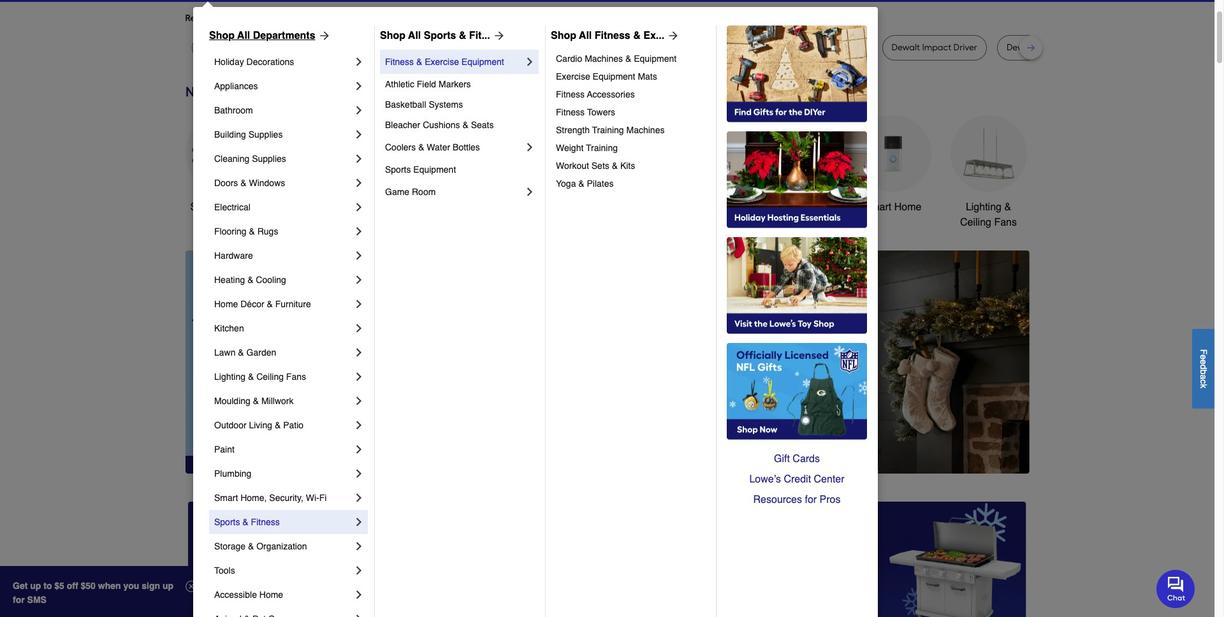 Task type: vqa. For each thing, say whether or not it's contained in the screenshot.
Include at least 1 letter and 1 number at bottom
no



Task type: describe. For each thing, give the bounding box(es) containing it.
chevron right image for appliances
[[353, 80, 365, 92]]

dewalt for dewalt
[[201, 42, 230, 53]]

fitness & exercise equipment
[[385, 57, 504, 67]]

1 horizontal spatial lighting
[[966, 202, 1002, 213]]

holiday
[[214, 57, 244, 67]]

75 percent off all artificial christmas trees, holiday lights and more. image
[[412, 251, 1030, 474]]

3 impact from the left
[[923, 42, 952, 53]]

bleacher cushions & seats
[[385, 120, 494, 130]]

d
[[1199, 365, 1209, 369]]

workout sets & kits link
[[556, 157, 707, 175]]

storage & organization
[[214, 542, 307, 552]]

chevron right image for sports & fitness
[[353, 516, 365, 529]]

chevron right image for lawn & garden
[[353, 346, 365, 359]]

arrow right image inside shop all departments link
[[315, 29, 331, 42]]

smart for smart home, security, wi-fi
[[214, 493, 238, 503]]

exercise equipment mats link
[[556, 68, 707, 85]]

pilates
[[587, 179, 614, 189]]

fitness & exercise equipment link
[[385, 50, 524, 74]]

dewalt for dewalt drill
[[733, 42, 761, 53]]

moulding & millwork
[[214, 396, 294, 406]]

1 up from the left
[[30, 581, 41, 591]]

lowe's credit center link
[[727, 469, 867, 490]]

shop all departments
[[209, 30, 315, 41]]

towers
[[587, 107, 616, 117]]

dewalt impact driver
[[892, 42, 978, 53]]

chevron right image for doors & windows
[[353, 177, 365, 189]]

sports for sports equipment
[[385, 165, 411, 175]]

4 bit from the left
[[623, 42, 633, 53]]

coolers & water bottles
[[385, 142, 480, 152]]

garden
[[247, 348, 276, 358]]

sports & fitness
[[214, 517, 280, 528]]

new deals every day during 25 days of deals image
[[185, 81, 1030, 102]]

supplies for cleaning supplies
[[252, 154, 286, 164]]

sports & fitness link
[[214, 510, 353, 535]]

chevron right image for tools
[[353, 565, 365, 577]]

kitchen link
[[214, 316, 353, 341]]

doors & windows link
[[214, 171, 353, 195]]

dewalt for dewalt bit set
[[423, 42, 451, 53]]

chevron right image for storage & organization
[[353, 540, 365, 553]]

furniture
[[275, 299, 311, 309]]

3 set from the left
[[690, 42, 703, 53]]

drill for dewalt drill bit set
[[1038, 42, 1053, 53]]

drill for dewalt drill bit
[[366, 42, 381, 53]]

chevron right image for moulding & millwork
[[353, 395, 365, 408]]

chevron right image for electrical
[[353, 201, 365, 214]]

driver for impact driver bit
[[540, 42, 564, 53]]

& inside 'link'
[[248, 275, 254, 285]]

sports inside shop all sports & fit... link
[[424, 30, 456, 41]]

flooring & rugs
[[214, 226, 278, 237]]

1 set from the left
[[466, 42, 479, 53]]

kitchen
[[214, 323, 244, 334]]

heating & cooling link
[[214, 268, 353, 292]]

1 horizontal spatial exercise
[[556, 71, 590, 82]]

chevron right image for heating & cooling
[[353, 274, 365, 286]]

impact for impact driver bit
[[508, 42, 538, 53]]

chevron right image for smart home, security, wi-fi
[[353, 492, 365, 505]]

up to 30 percent off select grills and accessories. image
[[761, 502, 1027, 617]]

seats
[[471, 120, 494, 130]]

dewalt for dewalt drill bit set
[[1007, 42, 1036, 53]]

tools inside the outdoor tools & equipment
[[705, 202, 729, 213]]

chevron right image for flooring & rugs
[[353, 225, 365, 238]]

& inside "link"
[[267, 299, 273, 309]]

0 horizontal spatial ceiling
[[257, 372, 284, 382]]

bleacher
[[385, 120, 421, 130]]

sets
[[592, 161, 610, 171]]

gift
[[774, 454, 790, 465]]

yoga
[[556, 179, 576, 189]]

1 horizontal spatial lighting & ceiling fans link
[[951, 115, 1027, 230]]

paint link
[[214, 438, 353, 462]]

0 horizontal spatial bathroom
[[214, 105, 253, 115]]

heating & cooling
[[214, 275, 286, 285]]

scroll to item #3 image
[[717, 451, 748, 456]]

fitness down the recommended searches for you heading
[[595, 30, 631, 41]]

3 bit from the left
[[566, 42, 576, 53]]

chevron right image for holiday decorations
[[353, 55, 365, 68]]

basketball systems
[[385, 100, 463, 110]]

strength training machines link
[[556, 121, 707, 139]]

shop
[[190, 202, 214, 213]]

strength training machines
[[556, 125, 665, 135]]

you
[[301, 13, 316, 24]]

outdoor tools & equipment link
[[664, 115, 740, 230]]

game room link
[[385, 180, 524, 204]]

equipment for cardio machines & equipment
[[634, 54, 677, 64]]

dewalt for dewalt tool
[[259, 42, 287, 53]]

accessories
[[587, 89, 635, 100]]

drill for dewalt drill
[[763, 42, 778, 53]]

wi-
[[306, 493, 319, 503]]

lawn
[[214, 348, 236, 358]]

1 vertical spatial machines
[[627, 125, 665, 135]]

2 set from the left
[[635, 42, 648, 53]]

heating
[[214, 275, 245, 285]]

0 horizontal spatial fans
[[286, 372, 306, 382]]

building supplies link
[[214, 122, 353, 147]]

room
[[412, 187, 436, 197]]

f e e d b a c k
[[1199, 349, 1209, 388]]

pros
[[820, 494, 841, 506]]

game room
[[385, 187, 436, 197]]

0 vertical spatial lighting & ceiling fans
[[961, 202, 1017, 228]]

building
[[214, 129, 246, 140]]

chevron right image for coolers & water bottles
[[524, 141, 536, 154]]

millwork
[[261, 396, 294, 406]]

dewalt for dewalt impact driver
[[892, 42, 920, 53]]

windows
[[249, 178, 285, 188]]

get up to 2 free select tools or batteries when you buy 1 with select purchases. image
[[188, 502, 454, 617]]

accessible home
[[214, 590, 283, 600]]

equipment for fitness & exercise equipment
[[462, 57, 504, 67]]

1 horizontal spatial fans
[[995, 217, 1017, 228]]

dewalt drill bit
[[335, 42, 394, 53]]

weight
[[556, 143, 584, 153]]

impact driver bit
[[508, 42, 576, 53]]

fi
[[319, 493, 327, 503]]

shop all deals
[[190, 202, 257, 213]]

cleaning
[[214, 154, 250, 164]]

& inside 'link'
[[243, 517, 249, 528]]

sms
[[27, 595, 46, 605]]

accessible
[[214, 590, 257, 600]]

plumbing link
[[214, 462, 353, 486]]

shop all sports & fit... link
[[380, 28, 506, 43]]

f e e d b a c k button
[[1193, 329, 1215, 409]]

living
[[249, 420, 272, 431]]

lowe's credit center
[[750, 474, 845, 485]]

hardware
[[214, 251, 253, 261]]

4 set from the left
[[1067, 42, 1081, 53]]

bit set
[[678, 42, 703, 53]]

recommended
[[185, 13, 247, 24]]

appliances
[[214, 81, 258, 91]]

cleaning supplies link
[[214, 147, 353, 171]]

1 vertical spatial lighting
[[214, 372, 246, 382]]

get up to $5 off $50 when you sign up for sms
[[13, 581, 174, 605]]

bleacher cushions & seats link
[[385, 115, 536, 135]]

home inside home décor & furniture "link"
[[214, 299, 238, 309]]



Task type: locate. For each thing, give the bounding box(es) containing it.
0 vertical spatial lighting
[[966, 202, 1002, 213]]

1 horizontal spatial smart
[[865, 202, 892, 213]]

dewalt tool
[[259, 42, 306, 53]]

sports up dewalt bit set
[[424, 30, 456, 41]]

0 vertical spatial smart
[[865, 202, 892, 213]]

1 vertical spatial tools
[[214, 566, 235, 576]]

exercise down cardio
[[556, 71, 590, 82]]

4 drill from the left
[[1038, 42, 1053, 53]]

3 drill from the left
[[763, 42, 778, 53]]

2 driver from the left
[[839, 42, 863, 53]]

driver for impact driver
[[839, 42, 863, 53]]

&
[[459, 30, 467, 41], [634, 30, 641, 41], [626, 54, 632, 64], [417, 57, 422, 67], [463, 120, 469, 130], [419, 142, 424, 152], [612, 161, 618, 171], [241, 178, 247, 188], [579, 179, 585, 189], [732, 202, 738, 213], [1005, 202, 1012, 213], [249, 226, 255, 237], [248, 275, 254, 285], [267, 299, 273, 309], [238, 348, 244, 358], [248, 372, 254, 382], [253, 396, 259, 406], [275, 420, 281, 431], [243, 517, 249, 528], [248, 542, 254, 552]]

1 horizontal spatial for
[[288, 13, 299, 24]]

2 horizontal spatial home
[[895, 202, 922, 213]]

holiday decorations link
[[214, 50, 353, 74]]

1 arrow right image from the left
[[490, 29, 506, 42]]

systems
[[429, 100, 463, 110]]

shop down recommended
[[209, 30, 235, 41]]

all right shop
[[217, 202, 228, 213]]

impact
[[508, 42, 538, 53], [808, 42, 837, 53], [923, 42, 952, 53]]

supplies inside building supplies link
[[249, 129, 283, 140]]

chevron right image for kitchen
[[353, 322, 365, 335]]

0 horizontal spatial sports
[[214, 517, 240, 528]]

training for strength
[[592, 125, 624, 135]]

arrow right image inside shop all fitness & ex... link
[[665, 29, 680, 42]]

chevron right image for fitness & exercise equipment
[[524, 55, 536, 68]]

tools
[[705, 202, 729, 213], [214, 566, 235, 576]]

0 vertical spatial tools
[[705, 202, 729, 213]]

sports equipment
[[385, 165, 456, 175]]

chevron right image for bathroom
[[353, 104, 365, 117]]

cardio
[[556, 54, 583, 64]]

machines inside "link"
[[585, 54, 623, 64]]

0 horizontal spatial lighting & ceiling fans link
[[214, 365, 353, 389]]

chevron right image for lighting & ceiling fans
[[353, 371, 365, 383]]

up to 35 percent off select small appliances. image
[[474, 502, 741, 617]]

3 dewalt from the left
[[335, 42, 364, 53]]

smart
[[865, 202, 892, 213], [214, 493, 238, 503]]

shop these last-minute gifts. $99 or less. quantities are limited and won't last. image
[[185, 251, 391, 474]]

flooring
[[214, 226, 247, 237]]

1 vertical spatial fans
[[286, 372, 306, 382]]

chat invite button image
[[1157, 569, 1196, 608]]

bottles
[[453, 142, 480, 152]]

driver
[[540, 42, 564, 53], [839, 42, 863, 53], [954, 42, 978, 53]]

electrical
[[214, 202, 251, 212]]

1 impact from the left
[[508, 42, 538, 53]]

2 vertical spatial home
[[259, 590, 283, 600]]

doors
[[214, 178, 238, 188]]

find gifts for the diyer. image
[[727, 26, 867, 122]]

yoga & pilates
[[556, 179, 614, 189]]

credit
[[784, 474, 811, 485]]

2 up from the left
[[163, 581, 174, 591]]

0 vertical spatial lighting & ceiling fans link
[[951, 115, 1027, 230]]

chevron right image for hardware
[[353, 249, 365, 262]]

7 dewalt from the left
[[1007, 42, 1036, 53]]

chevron right image for accessible home
[[353, 589, 365, 601]]

0 horizontal spatial home
[[214, 299, 238, 309]]

$50
[[81, 581, 96, 591]]

2 horizontal spatial shop
[[551, 30, 577, 41]]

1 horizontal spatial arrow right image
[[665, 29, 680, 42]]

equipment for outdoor tools & equipment
[[678, 217, 726, 228]]

arrow right image for shop all fitness & ex...
[[665, 29, 680, 42]]

tool
[[290, 42, 306, 53]]

smart for smart home
[[865, 202, 892, 213]]

1 vertical spatial smart
[[214, 493, 238, 503]]

all down the recommended searches for you heading
[[579, 30, 592, 41]]

you
[[123, 581, 139, 591]]

1 vertical spatial ceiling
[[257, 372, 284, 382]]

shop for shop all departments
[[209, 30, 235, 41]]

fitness inside 'link'
[[251, 517, 280, 528]]

0 vertical spatial arrow right image
[[315, 29, 331, 42]]

holiday decorations
[[214, 57, 294, 67]]

0 horizontal spatial shop
[[209, 30, 235, 41]]

training down towers
[[592, 125, 624, 135]]

1 bit from the left
[[383, 42, 394, 53]]

0 vertical spatial ceiling
[[961, 217, 992, 228]]

1 vertical spatial for
[[805, 494, 817, 506]]

shop up dewalt drill bit
[[380, 30, 406, 41]]

0 vertical spatial home
[[895, 202, 922, 213]]

sports inside sports equipment link
[[385, 165, 411, 175]]

for left pros
[[805, 494, 817, 506]]

all up fitness & exercise equipment
[[408, 30, 421, 41]]

0 horizontal spatial outdoor
[[214, 420, 247, 431]]

impact for impact driver
[[808, 42, 837, 53]]

0 vertical spatial training
[[592, 125, 624, 135]]

0 horizontal spatial for
[[13, 595, 25, 605]]

supplies up windows
[[252, 154, 286, 164]]

décor
[[241, 299, 264, 309]]

chevron right image for outdoor living & patio
[[353, 419, 365, 432]]

1 horizontal spatial lighting & ceiling fans
[[961, 202, 1017, 228]]

4 dewalt from the left
[[423, 42, 451, 53]]

2 vertical spatial for
[[13, 595, 25, 605]]

1 vertical spatial lighting & ceiling fans link
[[214, 365, 353, 389]]

equipment inside the outdoor tools & equipment
[[678, 217, 726, 228]]

recommended searches for you heading
[[185, 12, 1030, 25]]

for inside heading
[[288, 13, 299, 24]]

exercise down dewalt bit set
[[425, 57, 459, 67]]

0 horizontal spatial smart
[[214, 493, 238, 503]]

field
[[417, 79, 436, 89]]

c
[[1199, 379, 1209, 384]]

all for departments
[[237, 30, 250, 41]]

chevron right image
[[353, 55, 365, 68], [353, 104, 365, 117], [353, 128, 365, 141], [524, 141, 536, 154], [353, 152, 365, 165], [353, 177, 365, 189], [353, 201, 365, 214], [353, 249, 365, 262], [353, 346, 365, 359], [353, 371, 365, 383], [353, 443, 365, 456], [353, 468, 365, 480], [353, 492, 365, 505], [353, 540, 365, 553], [353, 565, 365, 577], [353, 589, 365, 601], [353, 613, 365, 617]]

drill bit set
[[605, 42, 648, 53]]

training
[[592, 125, 624, 135], [586, 143, 618, 153]]

0 vertical spatial exercise
[[425, 57, 459, 67]]

0 horizontal spatial tools
[[214, 566, 235, 576]]

k
[[1199, 384, 1209, 388]]

coolers & water bottles link
[[385, 135, 524, 159]]

5 bit from the left
[[678, 42, 688, 53]]

0 horizontal spatial machines
[[585, 54, 623, 64]]

outdoor for outdoor living & patio
[[214, 420, 247, 431]]

dewalt bit set
[[423, 42, 479, 53]]

all for deals
[[217, 202, 228, 213]]

home for accessible home
[[259, 590, 283, 600]]

0 vertical spatial sports
[[424, 30, 456, 41]]

0 vertical spatial fans
[[995, 217, 1017, 228]]

lighting & ceiling fans link
[[951, 115, 1027, 230], [214, 365, 353, 389]]

shop
[[209, 30, 235, 41], [380, 30, 406, 41], [551, 30, 577, 41]]

1 driver from the left
[[540, 42, 564, 53]]

home décor & furniture
[[214, 299, 311, 309]]

2 horizontal spatial impact
[[923, 42, 952, 53]]

1 horizontal spatial sports
[[385, 165, 411, 175]]

for down get
[[13, 595, 25, 605]]

chevron right image for building supplies
[[353, 128, 365, 141]]

supplies for building supplies
[[249, 129, 283, 140]]

e up b
[[1199, 360, 1209, 365]]

chevron right image
[[524, 55, 536, 68], [353, 80, 365, 92], [524, 186, 536, 198], [353, 225, 365, 238], [353, 274, 365, 286], [353, 298, 365, 311], [353, 322, 365, 335], [353, 395, 365, 408], [353, 419, 365, 432], [353, 516, 365, 529]]

all for fitness
[[579, 30, 592, 41]]

None search field
[[475, 0, 823, 3]]

a
[[1199, 374, 1209, 379]]

all for sports
[[408, 30, 421, 41]]

2 arrow right image from the left
[[665, 29, 680, 42]]

home décor & furniture link
[[214, 292, 353, 316]]

outdoor
[[665, 202, 702, 213], [214, 420, 247, 431]]

1 vertical spatial supplies
[[252, 154, 286, 164]]

training up the sets
[[586, 143, 618, 153]]

1 vertical spatial lighting & ceiling fans
[[214, 372, 306, 382]]

fitness accessories
[[556, 89, 635, 100]]

1 vertical spatial bathroom
[[776, 202, 820, 213]]

home for smart home
[[895, 202, 922, 213]]

sports up game
[[385, 165, 411, 175]]

gift cards link
[[727, 449, 867, 469]]

$5
[[54, 581, 64, 591]]

athletic
[[385, 79, 415, 89]]

1 horizontal spatial up
[[163, 581, 174, 591]]

machines up exercise equipment mats
[[585, 54, 623, 64]]

1 drill from the left
[[366, 42, 381, 53]]

1 shop from the left
[[209, 30, 235, 41]]

1 horizontal spatial bathroom link
[[759, 115, 836, 215]]

2 horizontal spatial sports
[[424, 30, 456, 41]]

sports inside sports & fitness 'link'
[[214, 517, 240, 528]]

impact driver
[[808, 42, 863, 53]]

2 bit from the left
[[453, 42, 464, 53]]

home inside smart home link
[[895, 202, 922, 213]]

cardio machines & equipment link
[[556, 50, 707, 68]]

bit
[[383, 42, 394, 53], [453, 42, 464, 53], [566, 42, 576, 53], [623, 42, 633, 53], [678, 42, 688, 53], [1055, 42, 1065, 53]]

gift cards
[[774, 454, 820, 465]]

1 horizontal spatial machines
[[627, 125, 665, 135]]

outdoor living & patio link
[[214, 413, 353, 438]]

outdoor inside "link"
[[214, 420, 247, 431]]

2 drill from the left
[[605, 42, 621, 53]]

home,
[[241, 493, 267, 503]]

1 horizontal spatial impact
[[808, 42, 837, 53]]

5 dewalt from the left
[[733, 42, 761, 53]]

0 vertical spatial supplies
[[249, 129, 283, 140]]

1 e from the top
[[1199, 355, 1209, 360]]

1 horizontal spatial driver
[[839, 42, 863, 53]]

shop for shop all fitness & ex...
[[551, 30, 577, 41]]

bathroom
[[214, 105, 253, 115], [776, 202, 820, 213]]

0 vertical spatial for
[[288, 13, 299, 24]]

shop all fitness & ex...
[[551, 30, 665, 41]]

1 horizontal spatial ceiling
[[961, 217, 992, 228]]

sports for sports & fitness
[[214, 517, 240, 528]]

e
[[1199, 355, 1209, 360], [1199, 360, 1209, 365]]

shop for shop all sports & fit...
[[380, 30, 406, 41]]

1 vertical spatial training
[[586, 143, 618, 153]]

building supplies
[[214, 129, 283, 140]]

0 horizontal spatial lighting & ceiling fans
[[214, 372, 306, 382]]

arrow right image for shop all sports & fit...
[[490, 29, 506, 42]]

fitness for fitness accessories
[[556, 89, 585, 100]]

training for weight
[[586, 143, 618, 153]]

1 vertical spatial exercise
[[556, 71, 590, 82]]

resources for pros
[[754, 494, 841, 506]]

0 vertical spatial outdoor
[[665, 202, 702, 213]]

to
[[44, 581, 52, 591]]

outdoor for outdoor tools & equipment
[[665, 202, 702, 213]]

0 horizontal spatial impact
[[508, 42, 538, 53]]

3 driver from the left
[[954, 42, 978, 53]]

3 shop from the left
[[551, 30, 577, 41]]

strength
[[556, 125, 590, 135]]

get
[[13, 581, 28, 591]]

outdoor inside the outdoor tools & equipment
[[665, 202, 702, 213]]

0 vertical spatial machines
[[585, 54, 623, 64]]

6 dewalt from the left
[[892, 42, 920, 53]]

dewalt drill bit set
[[1007, 42, 1081, 53]]

fitness up storage & organization
[[251, 517, 280, 528]]

center
[[814, 474, 845, 485]]

1 vertical spatial home
[[214, 299, 238, 309]]

2 horizontal spatial for
[[805, 494, 817, 506]]

fitness up fitness towers
[[556, 89, 585, 100]]

all down recommended searches for you
[[237, 30, 250, 41]]

2 e from the top
[[1199, 360, 1209, 365]]

resources
[[754, 494, 802, 506]]

when
[[98, 581, 121, 591]]

0 horizontal spatial up
[[30, 581, 41, 591]]

searches
[[249, 13, 286, 24]]

scroll to item #5 image
[[781, 451, 811, 456]]

for left you
[[288, 13, 299, 24]]

2 vertical spatial sports
[[214, 517, 240, 528]]

weight training
[[556, 143, 618, 153]]

outdoor living & patio
[[214, 420, 304, 431]]

1 vertical spatial sports
[[385, 165, 411, 175]]

smart home, security, wi-fi link
[[214, 486, 353, 510]]

outdoor down yoga & pilates link
[[665, 202, 702, 213]]

markers
[[439, 79, 471, 89]]

holiday hosting essentials. image
[[727, 131, 867, 228]]

0 horizontal spatial driver
[[540, 42, 564, 53]]

machines down fitness towers link
[[627, 125, 665, 135]]

rugs
[[257, 226, 278, 237]]

fans
[[995, 217, 1017, 228], [286, 372, 306, 382]]

fitness up strength
[[556, 107, 585, 117]]

0 vertical spatial bathroom
[[214, 105, 253, 115]]

2 shop from the left
[[380, 30, 406, 41]]

chevron right image for plumbing
[[353, 468, 365, 480]]

fitness up "athletic"
[[385, 57, 414, 67]]

equipment inside "link"
[[634, 54, 677, 64]]

arrow right image up cardio machines & equipment "link"
[[665, 29, 680, 42]]

0 horizontal spatial bathroom link
[[214, 98, 353, 122]]

up right sign
[[163, 581, 174, 591]]

appliances link
[[214, 74, 353, 98]]

arrow right image
[[490, 29, 506, 42], [665, 29, 680, 42]]

visit the lowe's toy shop. image
[[727, 237, 867, 334]]

home
[[895, 202, 922, 213], [214, 299, 238, 309], [259, 590, 283, 600]]

supplies inside cleaning supplies link
[[252, 154, 286, 164]]

storage
[[214, 542, 246, 552]]

cardio machines & equipment
[[556, 54, 677, 64]]

up left to
[[30, 581, 41, 591]]

1 horizontal spatial bathroom
[[776, 202, 820, 213]]

0 horizontal spatial exercise
[[425, 57, 459, 67]]

shop up cardio
[[551, 30, 577, 41]]

sign
[[142, 581, 160, 591]]

officially licensed n f l gifts. shop now. image
[[727, 343, 867, 440]]

security,
[[269, 493, 303, 503]]

chevron right image for cleaning supplies
[[353, 152, 365, 165]]

kits
[[621, 161, 635, 171]]

exercise
[[425, 57, 459, 67], [556, 71, 590, 82]]

deals
[[231, 202, 257, 213]]

1 horizontal spatial home
[[259, 590, 283, 600]]

2 impact from the left
[[808, 42, 837, 53]]

0 horizontal spatial arrow right image
[[490, 29, 506, 42]]

home inside accessible home link
[[259, 590, 283, 600]]

mats
[[638, 71, 657, 82]]

1 horizontal spatial tools
[[705, 202, 729, 213]]

arrow right image
[[315, 29, 331, 42], [1006, 362, 1019, 375]]

exercise equipment mats
[[556, 71, 657, 82]]

1 vertical spatial arrow right image
[[1006, 362, 1019, 375]]

ceiling
[[961, 217, 992, 228], [257, 372, 284, 382]]

cards
[[793, 454, 820, 465]]

supplies up cleaning supplies
[[249, 129, 283, 140]]

sports up storage
[[214, 517, 240, 528]]

sports
[[424, 30, 456, 41], [385, 165, 411, 175], [214, 517, 240, 528]]

1 horizontal spatial arrow right image
[[1006, 362, 1019, 375]]

arrow right image inside shop all sports & fit... link
[[490, 29, 506, 42]]

lowe's
[[750, 474, 781, 485]]

shop all departments link
[[209, 28, 331, 43]]

chevron right image for game room
[[524, 186, 536, 198]]

smart home
[[865, 202, 922, 213]]

scroll to item #2 image
[[686, 451, 717, 456]]

tools inside tools link
[[214, 566, 235, 576]]

1 vertical spatial outdoor
[[214, 420, 247, 431]]

e up d
[[1199, 355, 1209, 360]]

for inside get up to $5 off $50 when you sign up for sms
[[13, 595, 25, 605]]

1 horizontal spatial outdoor
[[665, 202, 702, 213]]

tools link
[[214, 559, 353, 583]]

6 bit from the left
[[1055, 42, 1065, 53]]

water
[[427, 142, 450, 152]]

plumbing
[[214, 469, 252, 479]]

fitness for fitness towers
[[556, 107, 585, 117]]

basketball systems link
[[385, 94, 536, 115]]

scroll to item #4 element
[[748, 450, 781, 457]]

2 horizontal spatial driver
[[954, 42, 978, 53]]

2 dewalt from the left
[[259, 42, 287, 53]]

outdoor down moulding
[[214, 420, 247, 431]]

chevron right image for home décor & furniture
[[353, 298, 365, 311]]

1 horizontal spatial shop
[[380, 30, 406, 41]]

all inside "link"
[[217, 202, 228, 213]]

0 horizontal spatial arrow right image
[[315, 29, 331, 42]]

0 horizontal spatial lighting
[[214, 372, 246, 382]]

chevron right image for paint
[[353, 443, 365, 456]]

1 dewalt from the left
[[201, 42, 230, 53]]

dewalt for dewalt drill bit
[[335, 42, 364, 53]]

& inside the outdoor tools & equipment
[[732, 202, 738, 213]]

fitness for fitness & exercise equipment
[[385, 57, 414, 67]]

arrow right image left impact driver bit
[[490, 29, 506, 42]]



